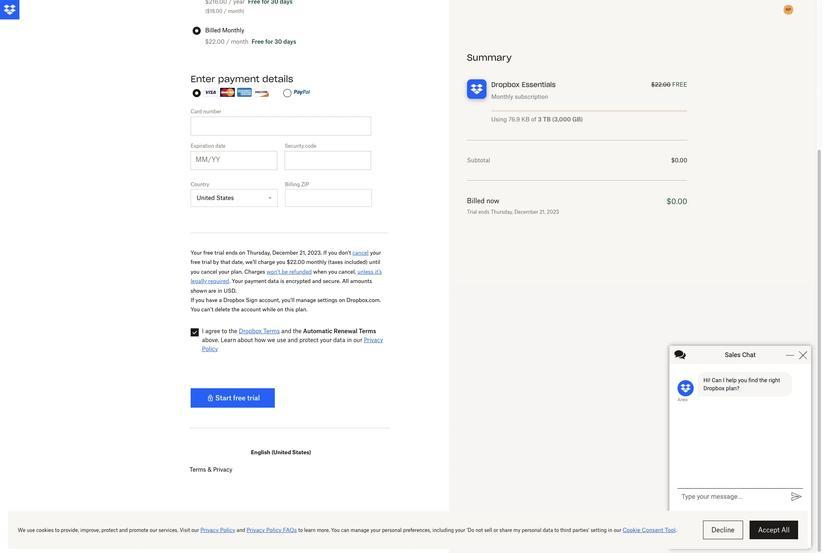 Task type: vqa. For each thing, say whether or not it's contained in the screenshot.
right The Get
no



Task type: describe. For each thing, give the bounding box(es) containing it.
1 vertical spatial your
[[219, 268, 230, 275]]

billed now trial ends thursday, december 21, 2023
[[467, 197, 559, 215]]

tb
[[543, 116, 551, 123]]

payment inside . your payment data is encrypted and secure. all amounts shown are in usd. if you have a dropbox sign account, you'll manage settings on dropbox.com. you can't delete the account while on this plan.
[[245, 278, 266, 284]]

month
[[231, 38, 249, 45]]

policy
[[202, 345, 218, 352]]

free for start free trial
[[233, 394, 246, 402]]

$22.00 for $22.00 free
[[652, 81, 671, 88]]

$22.00 free
[[652, 81, 688, 88]]

we
[[267, 336, 275, 343]]

($18.00
[[205, 8, 223, 14]]

and for encrypted
[[312, 278, 322, 284]]

billing zip
[[285, 181, 309, 187]]

monthly inside summary list
[[492, 93, 514, 100]]

the up privacy policy
[[293, 327, 302, 334]]

(united
[[272, 450, 291, 455]]

this
[[285, 306, 294, 313]]

country
[[191, 181, 209, 187]]

plan. inside your free trial by that date, we'll charge you $22.00 monthly (taxes included) until you cancel your plan. charges
[[231, 268, 243, 275]]

summary list
[[467, 52, 688, 216]]

2023
[[547, 209, 559, 215]]

trial
[[467, 209, 477, 215]]

learn
[[221, 336, 236, 343]]

visa image
[[203, 88, 218, 97]]

$22.00 / month free for 30 days
[[205, 38, 296, 45]]

english
[[251, 450, 270, 455]]

you up "legally"
[[191, 268, 200, 275]]

shown
[[191, 287, 207, 294]]

how
[[255, 336, 266, 343]]

/ for $22.00
[[226, 38, 229, 45]]

progress bar inside summary list
[[492, 110, 688, 112]]

(3,000
[[552, 116, 571, 123]]

data inside . your payment data is encrypted and secure. all amounts shown are in usd. if you have a dropbox sign account, you'll manage settings on dropbox.com. you can't delete the account while on this plan.
[[268, 278, 279, 284]]

secure.
[[323, 278, 341, 284]]

and for terms
[[281, 327, 292, 334]]

protect
[[299, 336, 319, 343]]

ends for free
[[226, 249, 238, 256]]

1 horizontal spatial terms
[[263, 327, 280, 334]]

now
[[487, 197, 500, 205]]

billed monthly
[[205, 27, 244, 34]]

when
[[313, 268, 327, 275]]

.
[[229, 278, 230, 284]]

a
[[219, 297, 222, 303]]

dropbox essentials
[[492, 81, 556, 89]]

renewal
[[334, 327, 358, 334]]

free for your free trial ends on thursday, december 21, 2023. if you don't cancel
[[203, 249, 213, 256]]

usd.
[[224, 287, 237, 294]]

unless it's legally required link
[[191, 268, 382, 284]]

0 vertical spatial your
[[191, 249, 202, 256]]

1 vertical spatial on
[[339, 297, 345, 303]]

in inside . your payment data is encrypted and secure. all amounts shown are in usd. if you have a dropbox sign account, you'll manage settings on dropbox.com. you can't delete the account while on this plan.
[[218, 287, 222, 294]]

mastercard image
[[220, 88, 235, 97]]

manage
[[296, 297, 316, 303]]

start free trial
[[215, 394, 260, 402]]

dropbox.com.
[[347, 297, 381, 303]]

billing
[[285, 181, 300, 187]]

privacy policy link
[[202, 336, 383, 352]]

is
[[280, 278, 285, 284]]

english (united states) button
[[249, 449, 314, 456]]

can't
[[201, 306, 213, 313]]

about
[[238, 336, 253, 343]]

trial for your free trial by that date, we'll charge you $22.00 monthly (taxes included) until you cancel your plan. charges
[[202, 259, 212, 265]]

legally
[[191, 278, 207, 284]]

trial for your free trial ends on thursday, december 21, 2023. if you don't cancel
[[215, 249, 224, 256]]

privacy inside privacy policy
[[364, 336, 383, 343]]

the right to
[[229, 327, 237, 334]]

terms & privacy
[[190, 466, 232, 473]]

agree
[[205, 327, 220, 334]]

start free trial button
[[191, 388, 275, 408]]

ends for now
[[479, 209, 490, 215]]

states)
[[292, 450, 311, 455]]

i
[[202, 327, 204, 334]]

unless
[[358, 268, 374, 275]]

you'll
[[282, 297, 295, 303]]

1 horizontal spatial on
[[277, 306, 283, 313]]

by
[[213, 259, 219, 265]]

0 horizontal spatial on
[[239, 249, 245, 256]]

details
[[262, 73, 293, 85]]

the inside . your payment data is encrypted and secure. all amounts shown are in usd. if you have a dropbox sign account, you'll manage settings on dropbox.com. you can't delete the account while on this plan.
[[232, 306, 240, 313]]

you
[[191, 306, 200, 313]]

0 vertical spatial $0.00
[[672, 157, 688, 164]]

don't
[[339, 249, 351, 256]]

amounts
[[350, 278, 372, 284]]

summary
[[467, 52, 512, 63]]

0 vertical spatial your
[[370, 249, 381, 256]]

billed for now
[[467, 197, 485, 205]]

for
[[265, 38, 273, 45]]

that
[[221, 259, 230, 265]]

free
[[252, 38, 264, 45]]

subtotal
[[467, 157, 491, 164]]

0 horizontal spatial december
[[272, 249, 298, 256]]

monthly
[[306, 259, 327, 265]]

i agree to the dropbox terms and the automatic renewal terms above. learn about how we use and protect your data in our
[[202, 327, 376, 343]]

trial for start free trial
[[247, 394, 260, 402]]

unless it's legally required
[[191, 268, 382, 284]]

kb
[[522, 116, 530, 123]]

($18.00 / month)
[[205, 8, 245, 14]]



Task type: locate. For each thing, give the bounding box(es) containing it.
on right settings
[[339, 297, 345, 303]]

be
[[282, 268, 288, 275]]

if inside . your payment data is encrypted and secure. all amounts shown are in usd. if you have a dropbox sign account, you'll manage settings on dropbox.com. you can't delete the account while on this plan.
[[191, 297, 194, 303]]

days
[[283, 38, 296, 45]]

and up use
[[281, 327, 292, 334]]

30
[[275, 38, 282, 45]]

account
[[241, 306, 261, 313]]

terms up 'we'
[[263, 327, 280, 334]]

plan. down manage
[[296, 306, 308, 313]]

2 vertical spatial and
[[288, 336, 298, 343]]

monthly subscription
[[492, 93, 548, 100]]

you up (taxes
[[328, 249, 337, 256]]

76.9
[[509, 116, 520, 123]]

ends inside billed now trial ends thursday, december 21, 2023
[[479, 209, 490, 215]]

month)
[[228, 8, 245, 14]]

1 vertical spatial data
[[333, 336, 345, 343]]

0 horizontal spatial monthly
[[222, 27, 244, 34]]

$22.00 up 'refunded'
[[287, 259, 305, 265]]

sign
[[246, 297, 258, 303]]

billed right the billed monthly radio in the top of the page
[[205, 27, 221, 34]]

ends up date,
[[226, 249, 238, 256]]

won't be refunded when you cancel,
[[267, 268, 358, 275]]

2 vertical spatial $22.00
[[287, 259, 305, 265]]

paypal image
[[294, 89, 310, 96]]

0 horizontal spatial your
[[219, 268, 230, 275]]

your down automatic
[[320, 336, 332, 343]]

1 vertical spatial cancel
[[201, 268, 217, 275]]

2 vertical spatial your
[[320, 336, 332, 343]]

(taxes
[[328, 259, 343, 265]]

account,
[[259, 297, 280, 303]]

1 horizontal spatial monthly
[[492, 93, 514, 100]]

$22.00
[[205, 38, 225, 45], [652, 81, 671, 88], [287, 259, 305, 265]]

payment
[[218, 73, 260, 85], [245, 278, 266, 284]]

1 vertical spatial $22.00
[[652, 81, 671, 88]]

1 horizontal spatial december
[[515, 209, 538, 215]]

plan. inside . your payment data is encrypted and secure. all amounts shown are in usd. if you have a dropbox sign account, you'll manage settings on dropbox.com. you can't delete the account while on this plan.
[[296, 306, 308, 313]]

while
[[262, 306, 276, 313]]

21,
[[540, 209, 546, 215], [300, 249, 306, 256]]

1 vertical spatial december
[[272, 249, 298, 256]]

zip
[[301, 181, 309, 187]]

2 horizontal spatial $22.00
[[652, 81, 671, 88]]

discover image
[[254, 88, 269, 97]]

kp button
[[782, 3, 795, 16]]

terms up our
[[359, 327, 376, 334]]

if
[[323, 249, 327, 256], [191, 297, 194, 303]]

0 vertical spatial free
[[203, 249, 213, 256]]

your
[[370, 249, 381, 256], [219, 268, 230, 275], [320, 336, 332, 343]]

0 vertical spatial and
[[312, 278, 322, 284]]

in left our
[[347, 336, 352, 343]]

are
[[208, 287, 216, 294]]

your up the 'until'
[[370, 249, 381, 256]]

plan.
[[231, 268, 243, 275], [296, 306, 308, 313]]

monthly up using
[[492, 93, 514, 100]]

december
[[515, 209, 538, 215], [272, 249, 298, 256]]

cancel up included)
[[353, 249, 369, 256]]

terms
[[263, 327, 280, 334], [359, 327, 376, 334], [190, 466, 206, 473]]

you down shown
[[196, 297, 205, 303]]

plan. down date,
[[231, 268, 243, 275]]

0 vertical spatial december
[[515, 209, 538, 215]]

0 horizontal spatial thursday,
[[247, 249, 271, 256]]

1 horizontal spatial ends
[[479, 209, 490, 215]]

2 horizontal spatial your
[[370, 249, 381, 256]]

subscription
[[515, 93, 548, 100]]

2 horizontal spatial terms
[[359, 327, 376, 334]]

start
[[215, 394, 232, 402]]

free
[[673, 81, 688, 88]]

monthly up month
[[222, 27, 244, 34]]

1 vertical spatial thursday,
[[247, 249, 271, 256]]

charges
[[244, 268, 265, 275]]

payment down charges
[[245, 278, 266, 284]]

2 vertical spatial trial
[[247, 394, 260, 402]]

0 vertical spatial ends
[[479, 209, 490, 215]]

we'll
[[245, 259, 257, 265]]

trial
[[215, 249, 224, 256], [202, 259, 212, 265], [247, 394, 260, 402]]

2 horizontal spatial on
[[339, 297, 345, 303]]

free
[[203, 249, 213, 256], [191, 259, 200, 265], [233, 394, 246, 402]]

1 horizontal spatial thursday,
[[491, 209, 513, 215]]

trial left by
[[202, 259, 212, 265]]

free inside button
[[233, 394, 246, 402]]

privacy
[[364, 336, 383, 343], [213, 466, 232, 473]]

0 horizontal spatial 21,
[[300, 249, 306, 256]]

0 vertical spatial privacy
[[364, 336, 383, 343]]

free for your free trial by that date, we'll charge you $22.00 monthly (taxes included) until you cancel your plan. charges
[[191, 259, 200, 265]]

1 vertical spatial 21,
[[300, 249, 306, 256]]

all
[[342, 278, 349, 284]]

cancel link
[[353, 249, 369, 256]]

use
[[277, 336, 286, 343]]

enter payment details
[[191, 73, 293, 85]]

free right 'start'
[[233, 394, 246, 402]]

1 horizontal spatial cancel
[[353, 249, 369, 256]]

0 vertical spatial 21,
[[540, 209, 546, 215]]

on up date,
[[239, 249, 245, 256]]

1 horizontal spatial if
[[323, 249, 327, 256]]

have
[[206, 297, 218, 303]]

cancel
[[353, 249, 369, 256], [201, 268, 217, 275]]

your free trial ends on thursday, december 21, 2023. if you don't cancel
[[191, 249, 369, 256]]

0 vertical spatial in
[[218, 287, 222, 294]]

in right are
[[218, 287, 222, 294]]

dropbox inside i agree to the dropbox terms and the automatic renewal terms above. learn about how we use and protect your data in our
[[239, 327, 262, 334]]

0 horizontal spatial trial
[[202, 259, 212, 265]]

if right 2023.
[[323, 249, 327, 256]]

your inside i agree to the dropbox terms and the automatic renewal terms above. learn about how we use and protect your data in our
[[320, 336, 332, 343]]

1 vertical spatial billed
[[467, 197, 485, 205]]

21, inside billed now trial ends thursday, december 21, 2023
[[540, 209, 546, 215]]

december left 2023
[[515, 209, 538, 215]]

dropbox up about
[[239, 327, 262, 334]]

and inside . your payment data is encrypted and secure. all amounts shown are in usd. if you have a dropbox sign account, you'll manage settings on dropbox.com. you can't delete the account while on this plan.
[[312, 278, 322, 284]]

thursday,
[[491, 209, 513, 215], [247, 249, 271, 256]]

settings
[[318, 297, 338, 303]]

0 vertical spatial trial
[[215, 249, 224, 256]]

2 vertical spatial free
[[233, 394, 246, 402]]

your up "legally"
[[191, 249, 202, 256]]

your
[[191, 249, 202, 256], [232, 278, 243, 284]]

in inside i agree to the dropbox terms and the automatic renewal terms above. learn about how we use and protect your data in our
[[347, 336, 352, 343]]

0 horizontal spatial data
[[268, 278, 279, 284]]

using
[[492, 116, 507, 123]]

dropbox terms link
[[239, 327, 280, 334]]

0 horizontal spatial cancel
[[201, 268, 217, 275]]

/ for ($18.00
[[224, 8, 227, 14]]

1 horizontal spatial data
[[333, 336, 345, 343]]

your free trial by that date, we'll charge you $22.00 monthly (taxes included) until you cancel your plan. charges
[[191, 249, 381, 275]]

0 vertical spatial payment
[[218, 73, 260, 85]]

1 horizontal spatial 21,
[[540, 209, 546, 215]]

1 vertical spatial trial
[[202, 259, 212, 265]]

3
[[538, 116, 542, 123]]

data
[[268, 278, 279, 284], [333, 336, 345, 343]]

privacy right our
[[364, 336, 383, 343]]

you
[[328, 249, 337, 256], [277, 259, 285, 265], [191, 268, 200, 275], [328, 268, 337, 275], [196, 297, 205, 303]]

0 horizontal spatial if
[[191, 297, 194, 303]]

using 76.9 kb of 3 tb (3,000 gb)
[[492, 116, 583, 123]]

december inside billed now trial ends thursday, december 21, 2023
[[515, 209, 538, 215]]

0 horizontal spatial privacy
[[213, 466, 232, 473]]

above.
[[202, 336, 219, 343]]

/ down "billed monthly"
[[226, 38, 229, 45]]

1 vertical spatial ends
[[226, 249, 238, 256]]

1 horizontal spatial billed
[[467, 197, 485, 205]]

trial up by
[[215, 249, 224, 256]]

data inside i agree to the dropbox terms and the automatic renewal terms above. learn about how we use and protect your data in our
[[333, 336, 345, 343]]

thursday, inside billed now trial ends thursday, december 21, 2023
[[491, 209, 513, 215]]

0 vertical spatial monthly
[[222, 27, 244, 34]]

included)
[[345, 259, 368, 265]]

dropbox up monthly subscription
[[492, 81, 520, 89]]

1 vertical spatial if
[[191, 297, 194, 303]]

dropbox inside . your payment data is encrypted and secure. all amounts shown are in usd. if you have a dropbox sign account, you'll manage settings on dropbox.com. you can't delete the account while on this plan.
[[223, 297, 245, 303]]

refunded
[[289, 268, 312, 275]]

cancel down by
[[201, 268, 217, 275]]

1 horizontal spatial $22.00
[[287, 259, 305, 265]]

1 vertical spatial dropbox
[[223, 297, 245, 303]]

1 vertical spatial $0.00
[[667, 197, 688, 206]]

your inside . your payment data is encrypted and secure. all amounts shown are in usd. if you have a dropbox sign account, you'll manage settings on dropbox.com. you can't delete the account while on this plan.
[[232, 278, 243, 284]]

amex image
[[237, 88, 252, 97]]

data down renewal
[[333, 336, 345, 343]]

won't be refunded link
[[267, 268, 312, 275]]

2 vertical spatial on
[[277, 306, 283, 313]]

privacy right &
[[213, 466, 232, 473]]

0 horizontal spatial billed
[[205, 27, 221, 34]]

0 horizontal spatial plan.
[[231, 268, 243, 275]]

trial right 'start'
[[247, 394, 260, 402]]

&
[[208, 466, 212, 473]]

0 vertical spatial billed
[[205, 27, 221, 34]]

billed inside billed now trial ends thursday, december 21, 2023
[[467, 197, 485, 205]]

0 vertical spatial on
[[239, 249, 245, 256]]

$22.00 left free
[[652, 81, 671, 88]]

0 horizontal spatial free
[[191, 259, 200, 265]]

2023.
[[308, 249, 322, 256]]

1 vertical spatial free
[[191, 259, 200, 265]]

0 vertical spatial dropbox
[[492, 81, 520, 89]]

to
[[222, 327, 227, 334]]

$0.00
[[672, 157, 688, 164], [667, 197, 688, 206]]

and right use
[[288, 336, 298, 343]]

1 vertical spatial in
[[347, 336, 352, 343]]

dropbox down usd. on the left of the page
[[223, 297, 245, 303]]

Billing ZIP text field
[[285, 189, 372, 207]]

0 vertical spatial plan.
[[231, 268, 243, 275]]

0 vertical spatial /
[[224, 8, 227, 14]]

won't
[[267, 268, 280, 275]]

. your payment data is encrypted and secure. all amounts shown are in usd. if you have a dropbox sign account, you'll manage settings on dropbox.com. you can't delete the account while on this plan.
[[191, 278, 381, 313]]

and down 'when'
[[312, 278, 322, 284]]

thursday, up charge
[[247, 249, 271, 256]]

1 horizontal spatial your
[[320, 336, 332, 343]]

billed up trial at right top
[[467, 197, 485, 205]]

billed
[[205, 27, 221, 34], [467, 197, 485, 205]]

1 horizontal spatial privacy
[[364, 336, 383, 343]]

1 horizontal spatial your
[[232, 278, 243, 284]]

21, left 2023
[[540, 209, 546, 215]]

0 vertical spatial cancel
[[353, 249, 369, 256]]

0 vertical spatial thursday,
[[491, 209, 513, 215]]

0 vertical spatial $22.00
[[205, 38, 225, 45]]

1 horizontal spatial trial
[[215, 249, 224, 256]]

0 horizontal spatial terms
[[190, 466, 206, 473]]

dropbox inside summary list
[[492, 81, 520, 89]]

on
[[239, 249, 245, 256], [339, 297, 345, 303], [277, 306, 283, 313]]

2 horizontal spatial trial
[[247, 394, 260, 402]]

free up "legally"
[[191, 259, 200, 265]]

/
[[224, 8, 227, 14], [226, 38, 229, 45]]

1 vertical spatial privacy
[[213, 466, 232, 473]]

essentials
[[522, 81, 556, 89]]

0 horizontal spatial ends
[[226, 249, 238, 256]]

1 vertical spatial plan.
[[296, 306, 308, 313]]

option group
[[190, 88, 390, 108]]

you inside . your payment data is encrypted and secure. all amounts shown are in usd. if you have a dropbox sign account, you'll manage settings on dropbox.com. you can't delete the account while on this plan.
[[196, 297, 205, 303]]

Billed Monthly radio
[[193, 27, 201, 35]]

in
[[218, 287, 222, 294], [347, 336, 352, 343]]

automatic
[[303, 327, 333, 334]]

None radio
[[193, 89, 201, 97], [283, 89, 292, 97], [193, 89, 201, 97], [283, 89, 292, 97]]

$22.00 for $22.00 / month free for 30 days
[[205, 38, 225, 45]]

until
[[369, 259, 381, 265]]

english (united states)
[[251, 450, 311, 455]]

1 horizontal spatial in
[[347, 336, 352, 343]]

december up "be"
[[272, 249, 298, 256]]

kp
[[786, 7, 792, 12]]

free up by
[[203, 249, 213, 256]]

1 vertical spatial monthly
[[492, 93, 514, 100]]

cancel inside your free trial by that date, we'll charge you $22.00 monthly (taxes included) until you cancel your plan. charges
[[201, 268, 217, 275]]

21, left 2023.
[[300, 249, 306, 256]]

thursday, down the now
[[491, 209, 513, 215]]

payment up amex image
[[218, 73, 260, 85]]

0 vertical spatial if
[[323, 249, 327, 256]]

0 horizontal spatial $22.00
[[205, 38, 225, 45]]

0 horizontal spatial your
[[191, 249, 202, 256]]

$22.00 down "billed monthly"
[[205, 38, 225, 45]]

$22.00 inside your free trial by that date, we'll charge you $22.00 monthly (taxes included) until you cancel your plan. charges
[[287, 259, 305, 265]]

progress bar
[[492, 110, 688, 112]]

free inside your free trial by that date, we'll charge you $22.00 monthly (taxes included) until you cancel your plan. charges
[[191, 259, 200, 265]]

you down your free trial ends on thursday, december 21, 2023. if you don't cancel at the top of page
[[277, 259, 285, 265]]

you up secure.
[[328, 268, 337, 275]]

1 vertical spatial payment
[[245, 278, 266, 284]]

if up you on the bottom left
[[191, 297, 194, 303]]

1 vertical spatial /
[[226, 38, 229, 45]]

required
[[208, 278, 229, 284]]

date,
[[232, 259, 244, 265]]

and
[[312, 278, 322, 284], [281, 327, 292, 334], [288, 336, 298, 343]]

1 vertical spatial and
[[281, 327, 292, 334]]

/ left month)
[[224, 8, 227, 14]]

ends right trial at right top
[[479, 209, 490, 215]]

trial inside your free trial by that date, we'll charge you $22.00 monthly (taxes included) until you cancel your plan. charges
[[202, 259, 212, 265]]

$22.00 inside summary list
[[652, 81, 671, 88]]

1 horizontal spatial plan.
[[296, 306, 308, 313]]

2 horizontal spatial free
[[233, 394, 246, 402]]

2 vertical spatial dropbox
[[239, 327, 262, 334]]

your down the that
[[219, 268, 230, 275]]

your right "."
[[232, 278, 243, 284]]

delete
[[215, 306, 230, 313]]

billed for monthly
[[205, 27, 221, 34]]

terms left &
[[190, 466, 206, 473]]

on left this
[[277, 306, 283, 313]]

the right 'delete'
[[232, 306, 240, 313]]

data left is
[[268, 278, 279, 284]]

1 vertical spatial your
[[232, 278, 243, 284]]

cancel,
[[339, 268, 356, 275]]

it's
[[375, 268, 382, 275]]

0 vertical spatial data
[[268, 278, 279, 284]]

encrypted
[[286, 278, 311, 284]]

0 horizontal spatial in
[[218, 287, 222, 294]]

1 horizontal spatial free
[[203, 249, 213, 256]]

trial inside button
[[247, 394, 260, 402]]

charge
[[258, 259, 275, 265]]



